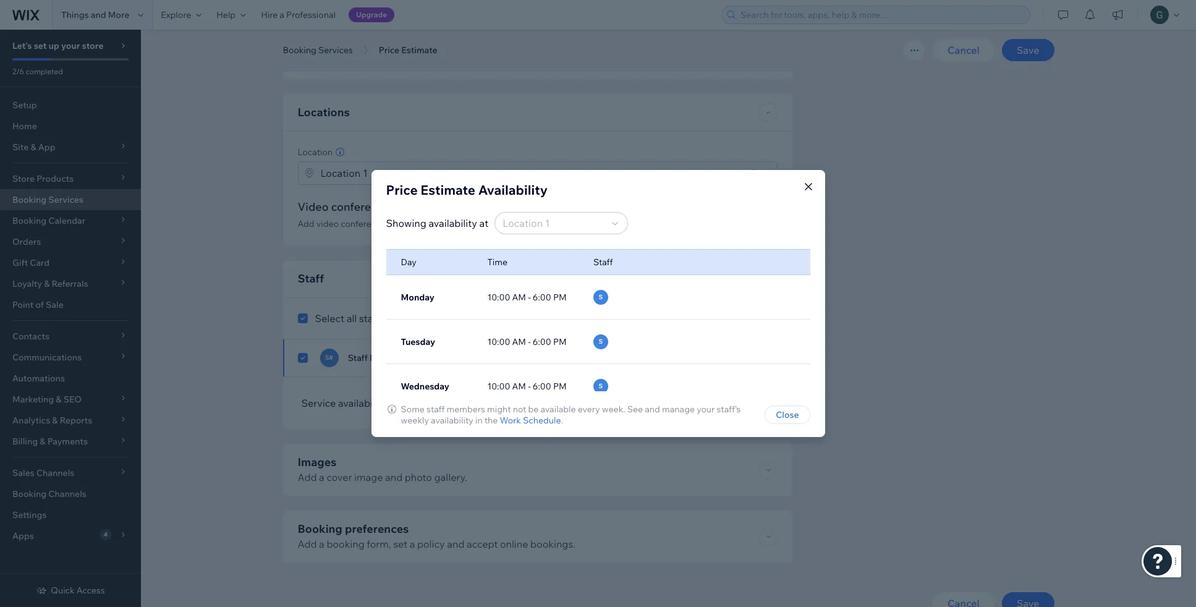 Task type: describe. For each thing, give the bounding box(es) containing it.
cover
[[327, 471, 352, 483]]

on
[[429, 397, 441, 409]]

and left more
[[91, 9, 106, 20]]

save button
[[1002, 39, 1054, 61]]

sidebar element
[[0, 30, 141, 607]]

pm for monday
[[553, 292, 567, 303]]

booking for "booking channels" link
[[12, 488, 46, 500]]

edit
[[751, 167, 769, 179]]

set inside sidebar element
[[34, 40, 47, 51]]

be inside some staff members might not be available every week. see and manage your staff's weekly availability in the
[[528, 404, 539, 415]]

might
[[487, 404, 511, 415]]

that
[[407, 218, 423, 229]]

1
[[363, 167, 368, 179]]

hire a professional link
[[254, 0, 343, 30]]

a left form,
[[319, 538, 324, 550]]

booking services for booking services "link"
[[12, 194, 83, 205]]

select
[[315, 312, 344, 324]]

in
[[475, 415, 483, 426]]

pm for tuesday
[[553, 336, 567, 347]]

service availability is based on staff member hours
[[301, 397, 534, 409]]

10:00 for wednesday
[[487, 381, 510, 392]]

hours
[[507, 397, 534, 409]]

add staff
[[698, 313, 737, 324]]

e.g., Price negotiable field
[[508, 17, 773, 38]]

schedule
[[523, 415, 561, 426]]

price estimate
[[379, 45, 437, 56]]

price for price estimate availability
[[386, 182, 418, 198]]

tuesday
[[401, 336, 435, 347]]

location for location 1
[[321, 167, 361, 179]]

locations
[[298, 105, 350, 119]]

hire a professional
[[261, 9, 336, 20]]

help
[[217, 9, 236, 20]]

cancel
[[948, 44, 980, 56]]

when
[[400, 54, 418, 63]]

professional
[[286, 9, 336, 20]]

and inside images add a cover image and photo gallery.
[[385, 471, 403, 483]]

s for wednesday
[[599, 382, 603, 390]]

images add a cover image and photo gallery.
[[298, 455, 467, 483]]

offered
[[502, 218, 531, 229]]

members
[[447, 404, 485, 415]]

work schedule .
[[500, 415, 563, 426]]

1 vertical spatial conferencing
[[341, 218, 394, 229]]

available
[[541, 404, 576, 415]]

staff's
[[717, 404, 741, 415]]

time
[[487, 257, 508, 268]]

staff inside button
[[717, 313, 737, 324]]

booking channels
[[12, 488, 86, 500]]

services for booking services "link"
[[48, 194, 83, 205]]

availability for at
[[429, 217, 477, 229]]

bookings.
[[530, 538, 576, 550]]

can
[[473, 218, 487, 229]]

select all staff
[[315, 312, 380, 324]]

weekly
[[401, 415, 429, 426]]

images
[[298, 455, 337, 469]]

things and more
[[61, 9, 129, 20]]

policy
[[417, 538, 445, 550]]

preferences
[[345, 522, 409, 536]]

a left policy
[[410, 538, 415, 550]]

week.
[[602, 404, 625, 415]]

every
[[578, 404, 600, 415]]

0 vertical spatial online.
[[491, 54, 514, 63]]

s for tuesday
[[599, 338, 603, 346]]

estimate for price estimate
[[401, 45, 437, 56]]

close
[[776, 409, 799, 420]]

quick access
[[51, 585, 105, 596]]

1 horizontal spatial this
[[450, 54, 463, 63]]

booking inside "booking preferences add a booking form, set a policy and accept online bookings."
[[327, 538, 365, 550]]

more
[[108, 9, 129, 20]]

booking services for booking services button
[[283, 45, 353, 56]]

let's
[[12, 40, 32, 51]]

6:00 for monday
[[533, 292, 551, 303]]

location 1
[[321, 167, 368, 179]]

a right hire
[[280, 9, 284, 20]]

staff inside some staff members might not be available every week. see and manage your staff's weekly availability in the
[[427, 404, 445, 415]]

am for wednesday
[[512, 381, 526, 392]]

add inside "booking preferences add a booking form, set a policy and accept online bookings."
[[298, 538, 317, 550]]

home link
[[0, 116, 141, 137]]

video conferencing add video conferencing so that this service can be offered online.
[[298, 200, 560, 229]]

location for location
[[298, 147, 333, 158]]

Select all staff checkbox
[[298, 311, 380, 326]]

setup link
[[0, 95, 141, 116]]

image
[[354, 471, 383, 483]]

1 horizontal spatial booking
[[420, 54, 448, 63]]

add inside button
[[698, 313, 715, 324]]

work schedule button
[[500, 415, 561, 426]]

this inside video conferencing add video conferencing so that this service can be offered online.
[[425, 218, 440, 229]]

member
[[466, 397, 505, 409]]

6:00 for tuesday
[[533, 336, 551, 347]]

6:00 for wednesday
[[533, 381, 551, 392]]

explore
[[161, 9, 191, 20]]

set inside "booking preferences add a booking form, set a policy and accept online bookings."
[[393, 538, 407, 550]]

home
[[12, 121, 37, 132]]

booking preferences add a booking form, set a policy and accept online bookings.
[[298, 522, 576, 550]]

online
[[500, 538, 528, 550]]

the
[[485, 415, 498, 426]]

am for tuesday
[[512, 336, 526, 347]]

10:00 for tuesday
[[487, 336, 510, 347]]

automations link
[[0, 368, 141, 389]]

your inside sidebar element
[[61, 40, 80, 51]]

save
[[1017, 44, 1040, 56]]

settings link
[[0, 504, 141, 526]]

s#
[[325, 353, 333, 361]]

am for monday
[[512, 292, 526, 303]]

up
[[49, 40, 59, 51]]

hire
[[261, 9, 278, 20]]



Task type: locate. For each thing, give the bounding box(es) containing it.
set left up
[[34, 40, 47, 51]]

quick access button
[[36, 585, 105, 596]]

member
[[370, 352, 404, 363]]

estimate up video conferencing add video conferencing so that this service can be offered online.
[[421, 182, 475, 198]]

not
[[513, 404, 526, 415]]

1 vertical spatial pm
[[553, 336, 567, 347]]

.
[[561, 415, 563, 426]]

1 s from the top
[[599, 293, 603, 301]]

and inside some staff members might not be available every week. see and manage your staff's weekly availability in the
[[645, 404, 660, 415]]

and right see
[[645, 404, 660, 415]]

2 s from the top
[[599, 338, 603, 346]]

staff right on
[[443, 397, 464, 409]]

2 am from the top
[[512, 336, 526, 347]]

1 am from the top
[[512, 292, 526, 303]]

3 pm from the top
[[553, 381, 567, 392]]

1 vertical spatial online.
[[533, 218, 560, 229]]

price for price estimate
[[379, 45, 400, 56]]

won't
[[338, 54, 357, 63]]

be right the won't
[[359, 54, 368, 63]]

0 vertical spatial 10:00 am - 6:00 pm
[[487, 292, 567, 303]]

services inside booking services "link"
[[48, 194, 83, 205]]

online. inside video conferencing add video conferencing so that this service can be offered online.
[[533, 218, 560, 229]]

at
[[479, 217, 489, 229]]

staff
[[359, 312, 380, 324], [443, 397, 464, 409], [427, 404, 445, 415]]

and left photo
[[385, 471, 403, 483]]

3 6:00 from the top
[[533, 381, 551, 392]]

1 vertical spatial 10:00
[[487, 336, 510, 347]]

cancel button
[[933, 39, 995, 61]]

this right when at the top
[[450, 54, 463, 63]]

estimate right charged
[[401, 45, 437, 56]]

day
[[401, 257, 417, 268]]

3 10:00 from the top
[[487, 381, 510, 392]]

0 vertical spatial your
[[61, 40, 80, 51]]

2 10:00 am - 6:00 pm from the top
[[487, 336, 567, 347]]

2 vertical spatial pm
[[553, 381, 567, 392]]

0 vertical spatial conferencing
[[331, 200, 400, 214]]

showing availability at
[[386, 217, 489, 229]]

0 vertical spatial availability
[[429, 217, 477, 229]]

availability inside some staff members might not be available every week. see and manage your staff's weekly availability in the
[[431, 415, 473, 426]]

manage
[[662, 404, 695, 415]]

s for monday
[[599, 293, 603, 301]]

be right not
[[528, 404, 539, 415]]

and inside "booking preferences add a booking form, set a policy and accept online bookings."
[[447, 538, 465, 550]]

0 vertical spatial am
[[512, 292, 526, 303]]

1 vertical spatial estimate
[[421, 182, 475, 198]]

staff inside option
[[359, 312, 380, 324]]

services
[[318, 45, 353, 56], [48, 194, 83, 205]]

location up location 1
[[298, 147, 333, 158]]

staff member #1
[[348, 352, 416, 363]]

this
[[450, 54, 463, 63], [425, 218, 440, 229]]

estimate for price estimate availability
[[421, 182, 475, 198]]

your
[[61, 40, 80, 51], [697, 404, 715, 415]]

settings
[[12, 509, 47, 521]]

1 vertical spatial this
[[425, 218, 440, 229]]

service inside video conferencing add video conferencing so that this service can be offered online.
[[442, 218, 471, 229]]

booking inside "booking preferences add a booking form, set a policy and accept online bookings."
[[298, 522, 342, 536]]

photo
[[405, 471, 432, 483]]

1 vertical spatial services
[[48, 194, 83, 205]]

-
[[528, 292, 531, 303], [528, 336, 531, 347], [528, 381, 531, 392]]

this right that
[[425, 218, 440, 229]]

0 vertical spatial 6:00
[[533, 292, 551, 303]]

access
[[77, 585, 105, 596]]

0 vertical spatial booking services
[[283, 45, 353, 56]]

2 vertical spatial -
[[528, 381, 531, 392]]

service
[[464, 54, 489, 63], [442, 218, 471, 229]]

2 vertical spatial 10:00
[[487, 381, 510, 392]]

your left staff's
[[697, 404, 715, 415]]

booking for booking services "link"
[[12, 194, 46, 205]]

1 vertical spatial location
[[321, 167, 361, 179]]

charged
[[369, 54, 398, 63]]

completed
[[26, 67, 63, 76]]

see
[[627, 404, 643, 415]]

booking for booking services button
[[283, 45, 316, 56]]

online.
[[491, 54, 514, 63], [533, 218, 560, 229]]

services for booking services button
[[318, 45, 353, 56]]

price estimate button
[[373, 41, 444, 59]]

3 am from the top
[[512, 381, 526, 392]]

automations
[[12, 373, 65, 384]]

booking inside "link"
[[12, 194, 46, 205]]

10:00 am - 6:00 pm
[[487, 292, 567, 303], [487, 336, 567, 347], [487, 381, 567, 392]]

booking services inside "link"
[[12, 194, 83, 205]]

1 vertical spatial be
[[489, 218, 500, 229]]

2 6:00 from the top
[[533, 336, 551, 347]]

- for monday
[[528, 292, 531, 303]]

1 pm from the top
[[553, 292, 567, 303]]

10:00 am - 6:00 pm for wednesday
[[487, 381, 567, 392]]

your inside some staff members might not be available every week. see and manage your staff's weekly availability in the
[[697, 404, 715, 415]]

conferencing
[[331, 200, 400, 214], [341, 218, 394, 229]]

and right policy
[[447, 538, 465, 550]]

help button
[[209, 0, 254, 30]]

availability down on
[[431, 415, 473, 426]]

0 vertical spatial estimate
[[401, 45, 437, 56]]

channels
[[48, 488, 86, 500]]

0 horizontal spatial this
[[425, 218, 440, 229]]

things
[[61, 9, 89, 20]]

3 s from the top
[[599, 382, 603, 390]]

availability
[[478, 182, 548, 198]]

0 vertical spatial be
[[359, 54, 368, 63]]

some
[[401, 404, 425, 415]]

0 vertical spatial service
[[464, 54, 489, 63]]

1 vertical spatial service
[[442, 218, 471, 229]]

set
[[34, 40, 47, 51], [393, 538, 407, 550]]

staff right some
[[427, 404, 445, 415]]

0 horizontal spatial booking
[[327, 538, 365, 550]]

1 vertical spatial s
[[599, 338, 603, 346]]

location
[[298, 147, 333, 158], [321, 167, 361, 179]]

1 vertical spatial booking
[[327, 538, 365, 550]]

#1
[[406, 352, 416, 363]]

gallery.
[[434, 471, 467, 483]]

setup
[[12, 100, 37, 111]]

add inside video conferencing add video conferencing so that this service can be offered online.
[[298, 218, 314, 229]]

booking channels link
[[0, 483, 141, 504]]

0 vertical spatial services
[[318, 45, 353, 56]]

10:00 am - 6:00 pm for tuesday
[[487, 336, 567, 347]]

upgrade button
[[349, 7, 395, 22]]

2 pm from the top
[[553, 336, 567, 347]]

10:00 am - 6:00 pm for monday
[[487, 292, 567, 303]]

pm
[[553, 292, 567, 303], [553, 336, 567, 347], [553, 381, 567, 392]]

2 vertical spatial am
[[512, 381, 526, 392]]

2 horizontal spatial be
[[528, 404, 539, 415]]

work
[[500, 415, 521, 426]]

wednesday
[[401, 381, 449, 392]]

10:00
[[487, 292, 510, 303], [487, 336, 510, 347], [487, 381, 510, 392]]

1 vertical spatial your
[[697, 404, 715, 415]]

1 vertical spatial set
[[393, 538, 407, 550]]

availability
[[429, 217, 477, 229], [338, 397, 387, 409], [431, 415, 473, 426]]

add staff button
[[676, 309, 748, 327]]

1 horizontal spatial online.
[[533, 218, 560, 229]]

0 vertical spatial 10:00
[[487, 292, 510, 303]]

- for wednesday
[[528, 381, 531, 392]]

1 vertical spatial 10:00 am - 6:00 pm
[[487, 336, 567, 347]]

1 horizontal spatial set
[[393, 538, 407, 550]]

pm for wednesday
[[553, 381, 567, 392]]

None checkbox
[[298, 350, 308, 365]]

so
[[396, 218, 405, 229]]

0 vertical spatial pm
[[553, 292, 567, 303]]

10:00 for monday
[[487, 292, 510, 303]]

upgrade
[[356, 10, 387, 19]]

0 vertical spatial s
[[599, 293, 603, 301]]

clients won't be charged when booking this service online.
[[313, 54, 514, 63]]

price left when at the top
[[379, 45, 400, 56]]

a inside images add a cover image and photo gallery.
[[319, 471, 324, 483]]

staff
[[593, 257, 613, 268], [298, 271, 324, 285], [717, 313, 737, 324], [348, 352, 368, 363]]

2 vertical spatial s
[[599, 382, 603, 390]]

1 vertical spatial availability
[[338, 397, 387, 409]]

1 horizontal spatial booking services
[[283, 45, 353, 56]]

0 vertical spatial -
[[528, 292, 531, 303]]

service
[[301, 397, 336, 409]]

some staff members might not be available every week. see and manage your staff's weekly availability in the
[[401, 404, 741, 426]]

price inside button
[[379, 45, 400, 56]]

3 - from the top
[[528, 381, 531, 392]]

0 horizontal spatial online.
[[491, 54, 514, 63]]

booking
[[283, 45, 316, 56], [12, 194, 46, 205], [12, 488, 46, 500], [298, 522, 342, 536]]

0 horizontal spatial booking services
[[12, 194, 83, 205]]

point of sale link
[[0, 294, 141, 315]]

your right up
[[61, 40, 80, 51]]

0 vertical spatial price
[[379, 45, 400, 56]]

2/6
[[12, 67, 24, 76]]

location left the "1" at top left
[[321, 167, 361, 179]]

availability left at
[[429, 217, 477, 229]]

1 vertical spatial am
[[512, 336, 526, 347]]

price
[[379, 45, 400, 56], [386, 182, 418, 198]]

availability for is
[[338, 397, 387, 409]]

a down images
[[319, 471, 324, 483]]

let's set up your store
[[12, 40, 103, 51]]

1 horizontal spatial be
[[489, 218, 500, 229]]

0 horizontal spatial be
[[359, 54, 368, 63]]

1 6:00 from the top
[[533, 292, 551, 303]]

booking services link
[[0, 189, 141, 210]]

be inside video conferencing add video conferencing so that this service can be offered online.
[[489, 218, 500, 229]]

0 horizontal spatial your
[[61, 40, 80, 51]]

estimate inside button
[[401, 45, 437, 56]]

- for tuesday
[[528, 336, 531, 347]]

1 horizontal spatial services
[[318, 45, 353, 56]]

services inside booking services button
[[318, 45, 353, 56]]

2/6 completed
[[12, 67, 63, 76]]

2 vertical spatial 6:00
[[533, 381, 551, 392]]

1 vertical spatial -
[[528, 336, 531, 347]]

2 vertical spatial 10:00 am - 6:00 pm
[[487, 381, 567, 392]]

booking services button
[[277, 41, 359, 59]]

1 vertical spatial 6:00
[[533, 336, 551, 347]]

based
[[398, 397, 427, 409]]

price up showing
[[386, 182, 418, 198]]

0 vertical spatial set
[[34, 40, 47, 51]]

booking left form,
[[327, 538, 365, 550]]

2 10:00 from the top
[[487, 336, 510, 347]]

booking inside button
[[283, 45, 316, 56]]

2 vertical spatial be
[[528, 404, 539, 415]]

be right at
[[489, 218, 500, 229]]

1 10:00 from the top
[[487, 292, 510, 303]]

set right form,
[[393, 538, 407, 550]]

0 horizontal spatial services
[[48, 194, 83, 205]]

0 horizontal spatial set
[[34, 40, 47, 51]]

store
[[82, 40, 103, 51]]

staff right all
[[359, 312, 380, 324]]

of
[[36, 299, 44, 310]]

booking right when at the top
[[420, 54, 448, 63]]

0 vertical spatial location
[[298, 147, 333, 158]]

video
[[298, 200, 329, 214]]

3 10:00 am - 6:00 pm from the top
[[487, 381, 567, 392]]

point
[[12, 299, 34, 310]]

2 vertical spatial availability
[[431, 415, 473, 426]]

add inside images add a cover image and photo gallery.
[[298, 471, 317, 483]]

quick
[[51, 585, 75, 596]]

1 - from the top
[[528, 292, 531, 303]]

and
[[91, 9, 106, 20], [645, 404, 660, 415], [385, 471, 403, 483], [447, 538, 465, 550]]

None field
[[302, 17, 471, 38], [499, 213, 609, 234], [302, 17, 471, 38], [499, 213, 609, 234]]

Search for tools, apps, help & more... field
[[737, 6, 1026, 23]]

video
[[316, 218, 339, 229]]

1 vertical spatial booking services
[[12, 194, 83, 205]]

0 vertical spatial this
[[450, 54, 463, 63]]

2 - from the top
[[528, 336, 531, 347]]

0 vertical spatial booking
[[420, 54, 448, 63]]

booking services inside button
[[283, 45, 353, 56]]

1 10:00 am - 6:00 pm from the top
[[487, 292, 567, 303]]

availability left is
[[338, 397, 387, 409]]

conferencing left so
[[341, 218, 394, 229]]

1 vertical spatial price
[[386, 182, 418, 198]]

all
[[347, 312, 357, 324]]

conferencing down the "1" at top left
[[331, 200, 400, 214]]

1 horizontal spatial your
[[697, 404, 715, 415]]

edit button
[[751, 166, 769, 181]]



Task type: vqa. For each thing, say whether or not it's contained in the screenshot.
an
no



